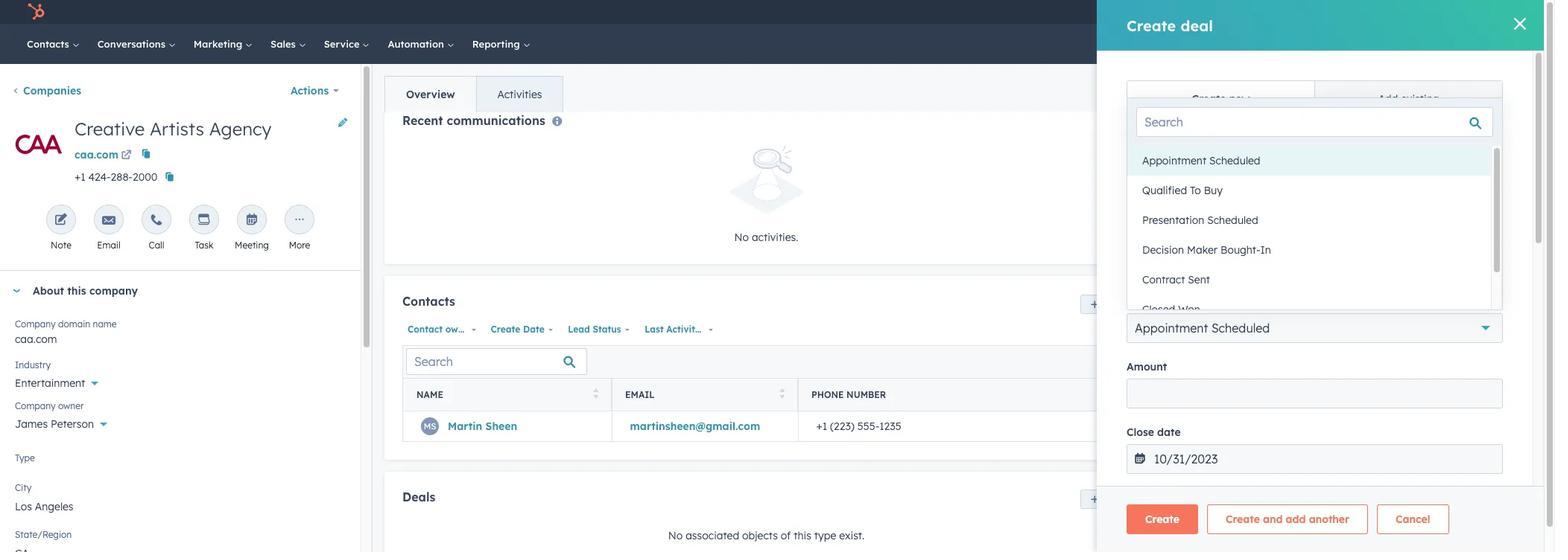 Task type: describe. For each thing, give the bounding box(es) containing it.
phone number
[[812, 390, 886, 401]]

meeting
[[235, 240, 269, 251]]

caa.com inside company domain name caa.com
[[15, 333, 57, 347]]

0 vertical spatial sheen
[[1234, 116, 1266, 130]]

sales
[[271, 38, 299, 50]]

deals for deals (0)
[[1205, 254, 1234, 268]]

+1 424-288-2000
[[75, 171, 158, 184]]

calling icon button
[[1226, 2, 1251, 22]]

State/Region text field
[[15, 539, 346, 553]]

last activity date
[[645, 324, 725, 335]]

+1 inside button
[[1197, 171, 1209, 185]]

this for collect and track payments associated with this company using hubspot payments.
[[1405, 446, 1423, 459]]

caa.com link
[[75, 143, 134, 165]]

service
[[324, 38, 362, 50]]

1 + from the top
[[1488, 78, 1494, 91]]

collect
[[1187, 446, 1220, 459]]

service link
[[315, 24, 379, 64]]

communications
[[447, 113, 545, 128]]

contacts for contacts link
[[27, 38, 72, 50]]

+ for track the customer requests associated with this record.
[[1488, 334, 1494, 347]]

track for track the revenue opportunities associated with this record.
[[1187, 286, 1213, 300]]

this inside dropdown button
[[67, 285, 86, 298]]

hubspot link
[[18, 3, 56, 21]]

overview link
[[385, 77, 476, 113]]

more image
[[293, 214, 306, 228]]

0 horizontal spatial email
[[97, 240, 120, 251]]

lead
[[568, 324, 590, 335]]

track
[[1245, 446, 1270, 459]]

0 horizontal spatial creative
[[75, 118, 145, 140]]

no for no associated objects of this type exist.
[[668, 530, 683, 543]]

date inside popup button
[[703, 324, 725, 335]]

1 horizontal spatial artists
[[1271, 136, 1298, 147]]

collect and track payments associated with this company using hubspot payments.
[[1187, 446, 1501, 477]]

1 + add button from the top
[[1488, 75, 1518, 93]]

activities
[[497, 88, 542, 101]]

status
[[593, 324, 621, 335]]

sales link
[[262, 24, 315, 64]]

1 horizontal spatial +1 (223) 555-1235
[[1197, 171, 1287, 185]]

james
[[15, 418, 48, 431]]

Search HubSpot search field
[[1335, 31, 1517, 57]]

companies
[[23, 84, 81, 98]]

up
[[1333, 497, 1344, 508]]

marketing link
[[185, 24, 262, 64]]

contacts for contacts (1)
[[1205, 78, 1251, 91]]

task image
[[197, 214, 211, 228]]

navigation containing overview
[[385, 76, 564, 113]]

1 horizontal spatial martinsheen@gmail.com link
[[1197, 150, 1327, 168]]

design
[[1439, 6, 1470, 18]]

martinsheen@gmail.com for the rightmost 'martinsheen@gmail.com' link
[[1197, 152, 1327, 165]]

company inside dropdown button
[[89, 285, 138, 298]]

create date
[[491, 324, 545, 335]]

1235 inside button
[[1263, 171, 1287, 185]]

press to sort. element for email
[[779, 389, 785, 402]]

domain
[[58, 319, 90, 330]]

marketing
[[194, 38, 245, 50]]

associated for opportunities
[[1345, 286, 1399, 300]]

view associated contacts link
[[1187, 204, 1320, 222]]

number
[[847, 390, 886, 401]]

set up payments link
[[1304, 491, 1401, 515]]

the for customer
[[1216, 366, 1232, 379]]

0 horizontal spatial martin sheen
[[448, 420, 517, 434]]

james peterson
[[15, 418, 94, 431]]

of
[[781, 530, 791, 543]]

1 horizontal spatial martin sheen
[[1197, 116, 1266, 130]]

1 horizontal spatial +1
[[816, 420, 827, 434]]

contacts link
[[18, 24, 88, 64]]

note
[[51, 240, 71, 251]]

add for tickets (0)
[[1497, 334, 1518, 347]]

add for deals (0)
[[1497, 254, 1518, 268]]

search image
[[1513, 39, 1523, 49]]

1 + add from the top
[[1488, 78, 1518, 91]]

+1 (223) 555-1235 button
[[1197, 169, 1287, 187]]

hubspot image
[[27, 3, 45, 21]]

payments.
[[1233, 464, 1285, 477]]

and
[[1223, 446, 1242, 459]]

automation link
[[379, 24, 463, 64]]

0 horizontal spatial +1 (223) 555-1235
[[816, 420, 901, 434]]

activities link
[[476, 77, 563, 113]]

industry
[[15, 360, 51, 371]]

requests
[[1284, 366, 1326, 379]]

using
[[1475, 446, 1501, 459]]

upgrade
[[1169, 7, 1211, 19]]

meeting image
[[245, 214, 259, 228]]

track for track the customer requests associated with this record.
[[1187, 366, 1213, 379]]

no associated objects of this type exist.
[[668, 530, 865, 543]]

1 horizontal spatial agency
[[1301, 136, 1332, 147]]

press to sort. element for name
[[593, 389, 598, 402]]

contacts (1)
[[1205, 78, 1268, 91]]

1 vertical spatial (223)
[[830, 420, 855, 434]]

this for track the customer requests associated with this record.
[[1409, 366, 1426, 379]]

call image
[[150, 214, 163, 228]]

edit button
[[12, 118, 66, 177]]

call
[[149, 240, 164, 251]]

0 horizontal spatial martinsheen@gmail.com link
[[630, 420, 760, 434]]

Search search field
[[406, 349, 587, 376]]

help button
[[1289, 0, 1314, 24]]

1 horizontal spatial creative
[[1233, 136, 1268, 147]]

activity
[[666, 324, 701, 335]]

(0) for tickets (0)
[[1245, 334, 1260, 347]]

studio
[[1473, 6, 1502, 18]]

company for company domain name caa.com
[[15, 319, 56, 330]]

last activity date button
[[640, 320, 725, 340]]

type
[[814, 530, 836, 543]]

objects
[[742, 530, 778, 543]]

conversations link
[[88, 24, 185, 64]]

martinsheen@gmail.com for the left 'martinsheen@gmail.com' link
[[630, 420, 760, 434]]

contacts (1) button
[[1172, 64, 1482, 104]]

view associated contacts
[[1187, 206, 1320, 220]]

activities.
[[752, 231, 799, 245]]

track the customer requests associated with this record.
[[1187, 366, 1463, 379]]

press to sort. image
[[779, 389, 785, 400]]

more
[[289, 240, 310, 251]]

0 vertical spatial martin
[[1197, 116, 1231, 130]]

at
[[1222, 136, 1231, 147]]

recent
[[402, 113, 443, 128]]

payments inside set up payments link
[[1346, 497, 1388, 508]]

424-
[[88, 171, 111, 184]]

name
[[93, 319, 117, 330]]

companies link
[[12, 84, 81, 98]]

opportunities
[[1277, 286, 1342, 300]]

marketplaces button
[[1254, 0, 1286, 24]]

set
[[1317, 497, 1331, 508]]

marketplaces image
[[1263, 7, 1277, 20]]

payments inside collect and track payments associated with this company using hubspot payments.
[[1273, 446, 1322, 459]]

+ add for track the customer requests associated with this record.
[[1488, 334, 1518, 347]]



Task type: locate. For each thing, give the bounding box(es) containing it.
the for revenue
[[1216, 286, 1232, 300]]

company inside collect and track payments associated with this company using hubspot payments.
[[1426, 446, 1472, 459]]

company up the james
[[15, 401, 56, 412]]

555- down 'number' on the right
[[858, 420, 879, 434]]

tickets
[[1205, 334, 1242, 347]]

1 date from the left
[[523, 324, 545, 335]]

track down deals (0) at the right of page
[[1187, 286, 1213, 300]]

james peterson button
[[15, 410, 346, 434]]

help image
[[1294, 7, 1308, 20]]

1 vertical spatial +1 (223) 555-1235
[[816, 420, 901, 434]]

1 vertical spatial with
[[1385, 366, 1406, 379]]

0 vertical spatial martinsheen@gmail.com link
[[1197, 150, 1327, 168]]

+1 down phone
[[816, 420, 827, 434]]

provation design studio
[[1392, 6, 1502, 18]]

peterson
[[51, 418, 94, 431]]

martin sheen link for martinsheen@gmail.com
[[448, 420, 517, 434]]

company left using
[[1426, 446, 1472, 459]]

1 vertical spatial no
[[668, 530, 683, 543]]

notifications image
[[1344, 7, 1358, 20]]

the down tickets
[[1216, 366, 1232, 379]]

1 vertical spatial deals
[[402, 490, 436, 505]]

2 + add button from the top
[[1488, 252, 1518, 270]]

no activities.
[[734, 231, 799, 245]]

settings image
[[1319, 6, 1333, 20]]

track down tickets
[[1187, 366, 1213, 379]]

0 vertical spatial track
[[1187, 286, 1213, 300]]

james peterson image
[[1376, 5, 1389, 19]]

2 add button from the top
[[1081, 490, 1130, 510]]

entertainment
[[15, 377, 85, 390]]

about
[[33, 285, 64, 298]]

1 horizontal spatial press to sort. element
[[779, 389, 785, 402]]

555-
[[1240, 171, 1263, 185], [858, 420, 879, 434]]

1 vertical spatial email
[[625, 390, 655, 401]]

sheen
[[1234, 116, 1266, 130], [486, 420, 517, 434]]

contacts down hubspot link
[[27, 38, 72, 50]]

recent communications
[[402, 113, 545, 128]]

0 vertical spatial martin sheen link
[[1197, 116, 1266, 130]]

menu containing provation design studio
[[1142, 0, 1526, 24]]

sheen up actor at creative artists agency
[[1234, 116, 1266, 130]]

1 vertical spatial martin
[[448, 420, 482, 434]]

0 horizontal spatial caa.com
[[15, 333, 57, 347]]

add for contacts (1)
[[1497, 78, 1518, 91]]

0 horizontal spatial 1235
[[879, 420, 901, 434]]

this inside collect and track payments associated with this company using hubspot payments.
[[1405, 446, 1423, 459]]

note image
[[54, 214, 68, 228]]

2 horizontal spatial +1
[[1197, 171, 1209, 185]]

1 vertical spatial payments
[[1346, 497, 1388, 508]]

1 vertical spatial the
[[1216, 366, 1232, 379]]

2 company from the top
[[15, 401, 56, 412]]

payments
[[1273, 446, 1322, 459], [1346, 497, 1388, 508]]

0 vertical spatial martin sheen
[[1197, 116, 1266, 130]]

email right press to sort. icon
[[625, 390, 655, 401]]

tickets (0)
[[1205, 334, 1260, 347]]

about this company button
[[0, 271, 346, 311]]

2 date from the left
[[703, 324, 725, 335]]

creative up caa.com link on the left
[[75, 118, 145, 140]]

+ add for track the revenue opportunities associated with this record.
[[1488, 254, 1518, 268]]

0 vertical spatial add button
[[1081, 295, 1130, 314]]

deals for deals
[[402, 490, 436, 505]]

1 horizontal spatial payments
[[1346, 497, 1388, 508]]

martin sheen link
[[1197, 116, 1266, 130], [448, 420, 517, 434]]

1 vertical spatial martin sheen link
[[448, 420, 517, 434]]

tickets (0) button
[[1172, 320, 1482, 361]]

no
[[734, 231, 749, 245], [668, 530, 683, 543]]

email
[[97, 240, 120, 251], [625, 390, 655, 401]]

+1 (223) 555-1235 down 'number' on the right
[[816, 420, 901, 434]]

company up name
[[89, 285, 138, 298]]

with inside collect and track payments associated with this company using hubspot payments.
[[1382, 446, 1402, 459]]

1 horizontal spatial 1235
[[1263, 171, 1287, 185]]

provation
[[1392, 6, 1436, 18]]

555- up view associated contacts
[[1240, 171, 1263, 185]]

add button for contacts
[[1081, 295, 1130, 314]]

1 the from the top
[[1216, 286, 1232, 300]]

+ add
[[1488, 78, 1518, 91], [1488, 254, 1518, 268], [1488, 334, 1518, 347]]

navigation
[[385, 76, 564, 113]]

2 vertical spatial + add
[[1488, 334, 1518, 347]]

contacts
[[27, 38, 72, 50], [1205, 78, 1251, 91], [402, 294, 455, 309]]

0 horizontal spatial +1
[[75, 171, 85, 184]]

martin sheen down search search box
[[448, 420, 517, 434]]

associated for requests
[[1329, 366, 1382, 379]]

1 horizontal spatial email
[[625, 390, 655, 401]]

1 vertical spatial +
[[1488, 254, 1494, 268]]

last
[[645, 324, 664, 335]]

date inside popup button
[[523, 324, 545, 335]]

1 vertical spatial martin sheen
[[448, 420, 517, 434]]

name
[[417, 390, 443, 401]]

1 vertical spatial (0)
[[1245, 334, 1260, 347]]

this
[[67, 285, 86, 298], [1425, 286, 1443, 300], [1409, 366, 1426, 379], [1405, 446, 1423, 459], [794, 530, 811, 543]]

0 vertical spatial payments
[[1273, 446, 1322, 459]]

3 + add from the top
[[1488, 334, 1518, 347]]

2 vertical spatial with
[[1382, 446, 1402, 459]]

actions
[[291, 84, 329, 98]]

company owner
[[15, 401, 84, 412]]

contacts up "contact" on the bottom left of page
[[402, 294, 455, 309]]

contact
[[408, 324, 443, 335]]

0 horizontal spatial martin
[[448, 420, 482, 434]]

martin sheen link for view associated contacts
[[1197, 116, 1266, 130]]

associated left objects on the bottom of the page
[[686, 530, 739, 543]]

phone
[[812, 390, 844, 401]]

0 horizontal spatial payments
[[1273, 446, 1322, 459]]

menu
[[1142, 0, 1526, 24]]

2 press to sort. element from the left
[[779, 389, 785, 402]]

revenue
[[1235, 286, 1274, 300]]

1235 down 'number' on the right
[[879, 420, 901, 434]]

automation
[[388, 38, 447, 50]]

with for opportunities
[[1402, 286, 1423, 300]]

sheen down search search box
[[486, 420, 517, 434]]

0 horizontal spatial (223)
[[830, 420, 855, 434]]

0 horizontal spatial sheen
[[486, 420, 517, 434]]

add
[[1497, 78, 1518, 91], [1497, 254, 1518, 268], [1104, 298, 1121, 310], [1497, 334, 1518, 347], [1104, 494, 1121, 505]]

the
[[1216, 286, 1232, 300], [1216, 366, 1232, 379]]

contacts
[[1275, 206, 1320, 220]]

288-
[[111, 171, 133, 184]]

contact owner button
[[402, 320, 480, 340]]

creative
[[75, 118, 145, 140], [1233, 136, 1268, 147]]

1 horizontal spatial no
[[734, 231, 749, 245]]

entertainment button
[[15, 369, 346, 393]]

1 horizontal spatial caa.com
[[75, 148, 119, 162]]

martin up actor
[[1197, 116, 1231, 130]]

press to sort. element
[[593, 389, 598, 402], [779, 389, 785, 402]]

about this company
[[33, 285, 138, 298]]

exist.
[[839, 530, 865, 543]]

0 vertical spatial no
[[734, 231, 749, 245]]

settings link
[[1317, 4, 1335, 20]]

martin sheen up at
[[1197, 116, 1266, 130]]

1 vertical spatial martinsheen@gmail.com link
[[630, 420, 760, 434]]

martin down search search box
[[448, 420, 482, 434]]

1 horizontal spatial date
[[703, 324, 725, 335]]

1 horizontal spatial contacts
[[402, 294, 455, 309]]

1 vertical spatial + add button
[[1488, 252, 1518, 270]]

record. for track the customer requests associated with this record.
[[1429, 366, 1463, 379]]

2 vertical spatial contacts
[[402, 294, 455, 309]]

1 vertical spatial 555-
[[858, 420, 879, 434]]

0 vertical spatial (0)
[[1237, 254, 1252, 268]]

0 horizontal spatial 555-
[[858, 420, 879, 434]]

2000
[[133, 171, 158, 184]]

associated
[[1216, 206, 1272, 220], [1345, 286, 1399, 300], [1329, 366, 1382, 379], [1325, 446, 1379, 459], [686, 530, 739, 543]]

company for company owner
[[15, 401, 56, 412]]

2 track from the top
[[1187, 366, 1213, 379]]

0 horizontal spatial martinsheen@gmail.com
[[630, 420, 760, 434]]

email image
[[102, 214, 116, 228]]

this for track the revenue opportunities associated with this record.
[[1425, 286, 1443, 300]]

associated up set up payments on the right
[[1325, 446, 1379, 459]]

1 horizontal spatial deals
[[1205, 254, 1234, 268]]

0 vertical spatial record.
[[1446, 286, 1480, 300]]

company inside company domain name caa.com
[[15, 319, 56, 330]]

date right activity
[[703, 324, 725, 335]]

deals (0)
[[1205, 254, 1252, 268]]

record. for track the revenue opportunities associated with this record.
[[1446, 286, 1480, 300]]

creative artists agency
[[75, 118, 272, 140]]

1 vertical spatial contacts
[[1205, 78, 1251, 91]]

no for no activities.
[[734, 231, 749, 245]]

owner inside contact owner popup button
[[445, 324, 473, 335]]

agency
[[209, 118, 272, 140], [1301, 136, 1332, 147]]

0 vertical spatial + add
[[1488, 78, 1518, 91]]

company down about
[[15, 319, 56, 330]]

caa.com up "industry"
[[15, 333, 57, 347]]

1 vertical spatial track
[[1187, 366, 1213, 379]]

+1 (223) 555-1235
[[1197, 171, 1287, 185], [816, 420, 901, 434]]

0 horizontal spatial no
[[668, 530, 683, 543]]

(223) inside +1 (223) 555-1235 button
[[1212, 171, 1237, 185]]

3 + add button from the top
[[1488, 332, 1518, 350]]

1 horizontal spatial (223)
[[1212, 171, 1237, 185]]

deals (0) button
[[1172, 241, 1482, 281]]

0 horizontal spatial company
[[89, 285, 138, 298]]

create
[[491, 324, 520, 335]]

lead status
[[568, 324, 621, 335]]

1 horizontal spatial sheen
[[1234, 116, 1266, 130]]

calling icon image
[[1232, 6, 1245, 19]]

1 horizontal spatial 555-
[[1240, 171, 1263, 185]]

1235 down actor at creative artists agency
[[1263, 171, 1287, 185]]

owner
[[445, 324, 473, 335], [58, 401, 84, 412]]

track the revenue opportunities associated with this record.
[[1187, 286, 1480, 300]]

date right create
[[523, 324, 545, 335]]

press to sort. image
[[593, 389, 598, 400]]

with for requests
[[1385, 366, 1406, 379]]

record.
[[1446, 286, 1480, 300], [1429, 366, 1463, 379]]

1 vertical spatial owner
[[58, 401, 84, 412]]

+1 (223) 555-1235 up view associated contacts
[[1197, 171, 1287, 185]]

+ for track the revenue opportunities associated with this record.
[[1488, 254, 1494, 268]]

martin
[[1197, 116, 1231, 130], [448, 420, 482, 434]]

contacts left (1) on the right of page
[[1205, 78, 1251, 91]]

associated down deals (0) dropdown button
[[1345, 286, 1399, 300]]

0 horizontal spatial contacts
[[27, 38, 72, 50]]

1 add button from the top
[[1081, 295, 1130, 314]]

reporting
[[472, 38, 523, 50]]

1 horizontal spatial martin
[[1197, 116, 1231, 130]]

+
[[1488, 78, 1494, 91], [1488, 254, 1494, 268], [1488, 334, 1494, 347]]

1 vertical spatial record.
[[1429, 366, 1463, 379]]

upgrade image
[[1153, 7, 1166, 20]]

0 vertical spatial company
[[15, 319, 56, 330]]

associated down tickets (0) dropdown button on the right bottom of page
[[1329, 366, 1382, 379]]

+ add button for track the revenue opportunities associated with this record.
[[1488, 252, 1518, 270]]

owner for company owner
[[58, 401, 84, 412]]

(0)
[[1237, 254, 1252, 268], [1245, 334, 1260, 347]]

0 horizontal spatial date
[[523, 324, 545, 335]]

payments right track
[[1273, 446, 1322, 459]]

555- inside button
[[1240, 171, 1263, 185]]

payments right up
[[1346, 497, 1388, 508]]

1 horizontal spatial owner
[[445, 324, 473, 335]]

(223) down phone number
[[830, 420, 855, 434]]

3 + from the top
[[1488, 334, 1494, 347]]

actor
[[1197, 136, 1219, 147]]

martin sheen link up at
[[1197, 116, 1266, 130]]

no inside alert
[[734, 231, 749, 245]]

customer
[[1235, 366, 1281, 379]]

0 vertical spatial company
[[89, 285, 138, 298]]

+1 left 424-
[[75, 171, 85, 184]]

0 vertical spatial + add button
[[1488, 75, 1518, 93]]

1 vertical spatial caa.com
[[15, 333, 57, 347]]

1 vertical spatial martinsheen@gmail.com
[[630, 420, 760, 434]]

1 vertical spatial add button
[[1081, 490, 1130, 510]]

the left revenue
[[1216, 286, 1232, 300]]

0 horizontal spatial artists
[[150, 118, 204, 140]]

view
[[1187, 206, 1212, 220]]

1 horizontal spatial company
[[1426, 446, 1472, 459]]

conversations
[[97, 38, 168, 50]]

+1
[[75, 171, 85, 184], [1197, 171, 1209, 185], [816, 420, 827, 434]]

0 vertical spatial 1235
[[1263, 171, 1287, 185]]

0 horizontal spatial owner
[[58, 401, 84, 412]]

with for payments
[[1382, 446, 1402, 459]]

artists up 2000
[[150, 118, 204, 140]]

lead status button
[[563, 320, 634, 340]]

owner right "contact" on the bottom left of page
[[445, 324, 473, 335]]

1 horizontal spatial martin sheen link
[[1197, 116, 1266, 130]]

actor at creative artists agency
[[1197, 136, 1332, 147]]

create date button
[[486, 320, 557, 340]]

martin sheen link down search search box
[[448, 420, 517, 434]]

0 vertical spatial martinsheen@gmail.com
[[1197, 152, 1327, 165]]

2 + add from the top
[[1488, 254, 1518, 268]]

1 vertical spatial + add
[[1488, 254, 1518, 268]]

1 press to sort. element from the left
[[593, 389, 598, 402]]

2 the from the top
[[1216, 366, 1232, 379]]

0 horizontal spatial martin sheen link
[[448, 420, 517, 434]]

0 vertical spatial contacts
[[27, 38, 72, 50]]

0 vertical spatial owner
[[445, 324, 473, 335]]

reporting link
[[463, 24, 539, 64]]

0 horizontal spatial agency
[[209, 118, 272, 140]]

owner for contact owner
[[445, 324, 473, 335]]

(0) for deals (0)
[[1237, 254, 1252, 268]]

City text field
[[15, 492, 346, 522]]

associated for payments
[[1325, 446, 1379, 459]]

add button
[[1081, 295, 1130, 314], [1081, 490, 1130, 510]]

1 vertical spatial 1235
[[879, 420, 901, 434]]

no activities. alert
[[402, 146, 1130, 247]]

2 vertical spatial +
[[1488, 334, 1494, 347]]

0 vertical spatial deals
[[1205, 254, 1234, 268]]

add button for deals
[[1081, 490, 1130, 510]]

+1 up view
[[1197, 171, 1209, 185]]

caa.com
[[75, 148, 119, 162], [15, 333, 57, 347]]

contact owner
[[408, 324, 473, 335]]

(223) down at
[[1212, 171, 1237, 185]]

1 vertical spatial company
[[15, 401, 56, 412]]

link opens in a new window image
[[121, 148, 132, 165]]

press to sort. element left phone
[[779, 389, 785, 402]]

set up payments
[[1317, 497, 1388, 508]]

0 vertical spatial caa.com
[[75, 148, 119, 162]]

overview
[[406, 88, 455, 101]]

1 vertical spatial company
[[1426, 446, 1472, 459]]

deals inside dropdown button
[[1205, 254, 1234, 268]]

company domain name caa.com
[[15, 319, 117, 347]]

0 vertical spatial email
[[97, 240, 120, 251]]

0 vertical spatial +
[[1488, 78, 1494, 91]]

+ add button for track the customer requests associated with this record.
[[1488, 332, 1518, 350]]

email down email image
[[97, 240, 120, 251]]

with
[[1402, 286, 1423, 300], [1385, 366, 1406, 379], [1382, 446, 1402, 459]]

1 company from the top
[[15, 319, 56, 330]]

press to sort. element down lead status popup button
[[593, 389, 598, 402]]

caa.com up 424-
[[75, 148, 119, 162]]

0 vertical spatial (223)
[[1212, 171, 1237, 185]]

creative right at
[[1233, 136, 1268, 147]]

caret image
[[12, 290, 21, 293]]

2 + from the top
[[1488, 254, 1494, 268]]

0 vertical spatial 555-
[[1240, 171, 1263, 185]]

link opens in a new window image
[[121, 151, 132, 162]]

(0) right tickets
[[1245, 334, 1260, 347]]

associated inside collect and track payments associated with this company using hubspot payments.
[[1325, 446, 1379, 459]]

notifications button
[[1338, 0, 1364, 24]]

artists up +1 (223) 555-1235 button
[[1271, 136, 1298, 147]]

1 track from the top
[[1187, 286, 1213, 300]]

associated down +1 (223) 555-1235 button
[[1216, 206, 1272, 220]]

contacts inside dropdown button
[[1205, 78, 1251, 91]]

provation design studio button
[[1367, 0, 1525, 24]]

2 horizontal spatial contacts
[[1205, 78, 1251, 91]]

1 vertical spatial sheen
[[486, 420, 517, 434]]

(0) up revenue
[[1237, 254, 1252, 268]]

owner up peterson in the bottom of the page
[[58, 401, 84, 412]]

task
[[195, 240, 213, 251]]



Task type: vqa. For each thing, say whether or not it's contained in the screenshot.
Choose which columns you see dialog
no



